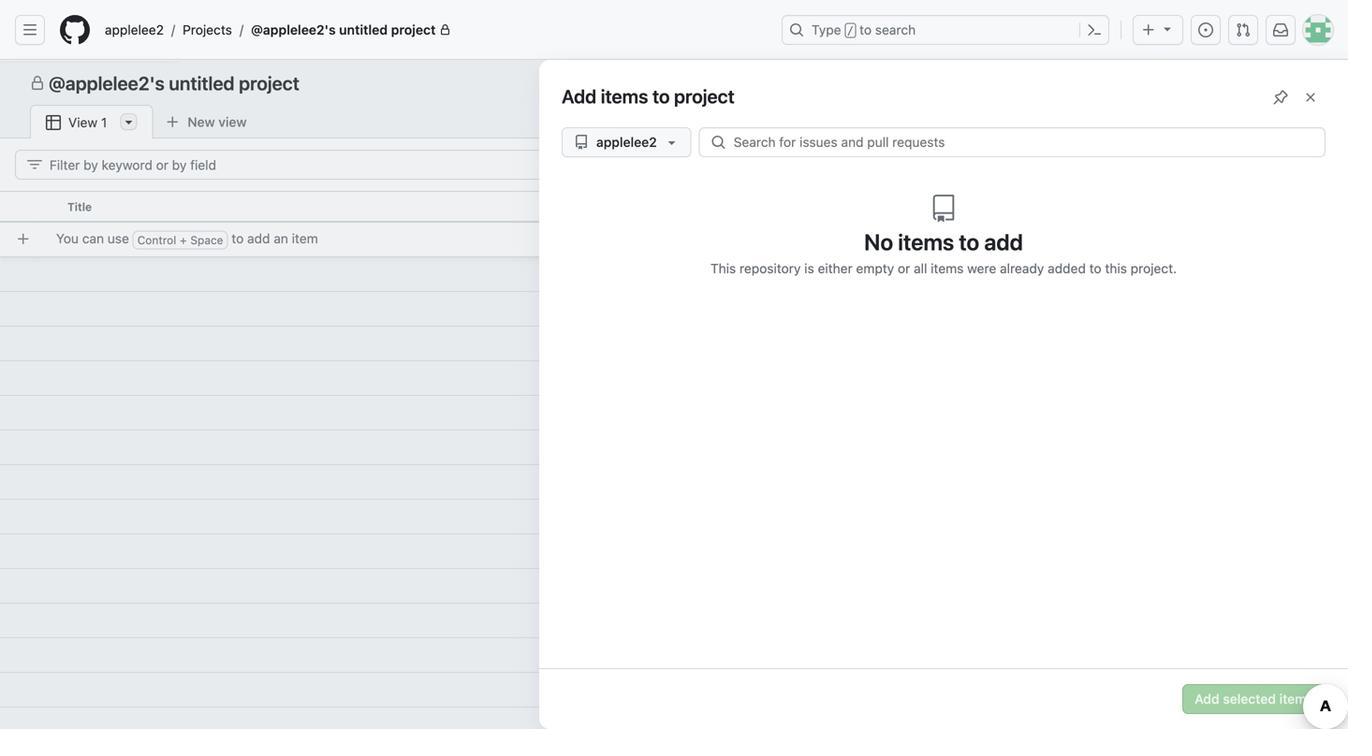 Task type: locate. For each thing, give the bounding box(es) containing it.
items up 'all'
[[898, 229, 955, 255]]

command palette image
[[1087, 22, 1102, 37]]

add up applelee2 popup button
[[562, 85, 597, 107]]

1 vertical spatial sc 9kayk9 0 image
[[46, 115, 61, 130]]

0 horizontal spatial column header
[[0, 191, 56, 223]]

sc 9kayk9 0 image down view 1 link
[[27, 157, 42, 172]]

no items to add region
[[0, 60, 1349, 730]]

add up already
[[985, 229, 1024, 255]]

to
[[860, 22, 872, 37], [653, 85, 670, 107], [959, 229, 980, 255], [232, 231, 244, 246], [1090, 261, 1102, 276]]

sc 9kayk9 0 image up view 1 link
[[30, 76, 45, 91]]

project left lock image
[[391, 22, 436, 37]]

view
[[219, 114, 247, 130]]

1 vertical spatial untitled
[[169, 72, 235, 94]]

column header up repository
[[665, 191, 852, 223]]

sc 9kayk9 0 image
[[30, 76, 45, 91], [46, 115, 61, 130], [27, 157, 42, 172]]

/
[[171, 22, 175, 37], [240, 22, 244, 37], [847, 24, 854, 37]]

add
[[985, 229, 1024, 255], [247, 231, 270, 246]]

/ left projects on the left top of the page
[[171, 22, 175, 37]]

@applelee2's up 1
[[49, 72, 165, 94]]

list containing applelee2 / projects /
[[97, 15, 771, 45]]

1 horizontal spatial add
[[1195, 692, 1220, 707]]

title row
[[0, 191, 1349, 223]]

to left this at the right
[[1090, 261, 1102, 276]]

selected
[[1224, 692, 1277, 707]]

pin side panel image
[[1274, 90, 1289, 105]]

tab list containing new view
[[30, 105, 289, 140]]

0 vertical spatial @applelee2's untitled project
[[251, 22, 436, 37]]

to for add
[[959, 229, 980, 255]]

column header
[[0, 191, 56, 223], [665, 191, 852, 223], [1040, 191, 1086, 223]]

/ for type
[[847, 24, 854, 37]]

0 vertical spatial @applelee2's
[[251, 22, 336, 37]]

grid
[[0, 191, 1349, 730]]

can
[[82, 231, 104, 246]]

0 horizontal spatial untitled
[[169, 72, 235, 94]]

column header up the added
[[1040, 191, 1086, 223]]

0 horizontal spatial add
[[247, 231, 270, 246]]

to right space
[[232, 231, 244, 246]]

either
[[818, 261, 853, 276]]

to left search on the right of page
[[860, 22, 872, 37]]

0 vertical spatial add
[[562, 85, 597, 107]]

added
[[1048, 261, 1086, 276]]

untitled inside the project 'navigation'
[[169, 72, 235, 94]]

0 vertical spatial applelee2
[[105, 22, 164, 37]]

project inside 'navigation'
[[239, 72, 300, 94]]

0 horizontal spatial project
[[239, 72, 300, 94]]

add inside button
[[1195, 692, 1220, 707]]

applelee2
[[105, 22, 164, 37], [597, 134, 657, 150]]

add left selected
[[1195, 692, 1220, 707]]

all
[[914, 261, 928, 276]]

2 horizontal spatial project
[[674, 85, 735, 107]]

add selected items
[[1195, 692, 1314, 707]]

project up the view
[[239, 72, 300, 94]]

applelee2 down add items to project
[[597, 134, 657, 150]]

sc 9kayk9 0 image inside view filters region
[[27, 157, 42, 172]]

project.
[[1131, 261, 1177, 276]]

tab panel containing you can use
[[0, 139, 1349, 730]]

create new item or add existing item image
[[16, 232, 31, 247]]

0 vertical spatial sc 9kayk9 0 image
[[30, 76, 45, 91]]

sc 9kayk9 0 image inside view 1 link
[[46, 115, 61, 130]]

were
[[968, 261, 997, 276]]

1 vertical spatial @applelee2's
[[49, 72, 165, 94]]

items right selected
[[1280, 692, 1314, 707]]

@applelee2's untitled project link
[[244, 15, 458, 45]]

1 vertical spatial applelee2
[[597, 134, 657, 150]]

0 horizontal spatial add
[[562, 85, 597, 107]]

untitled up new
[[169, 72, 235, 94]]

new view button
[[153, 107, 259, 137]]

1 horizontal spatial applelee2
[[597, 134, 657, 150]]

project
[[391, 22, 436, 37], [239, 72, 300, 94], [674, 85, 735, 107]]

to up applelee2 popup button
[[653, 85, 670, 107]]

/ inside type / to search
[[847, 24, 854, 37]]

2 horizontal spatial column header
[[1040, 191, 1086, 223]]

sc 9kayk9 0 image inside the project 'navigation'
[[30, 76, 45, 91]]

@applelee2's untitled project
[[251, 22, 436, 37], [49, 72, 300, 94]]

add for add items to project
[[562, 85, 597, 107]]

item
[[292, 231, 318, 246]]

add items to project
[[562, 85, 735, 107]]

1 vertical spatial @applelee2's untitled project
[[49, 72, 300, 94]]

an
[[274, 231, 288, 246]]

1 horizontal spatial untitled
[[339, 22, 388, 37]]

control
[[137, 234, 176, 247]]

project up search image
[[674, 85, 735, 107]]

view 1 link
[[30, 105, 153, 140]]

2 horizontal spatial /
[[847, 24, 854, 37]]

search image
[[712, 135, 727, 150]]

notifications image
[[1274, 22, 1289, 37]]

repository
[[740, 261, 801, 276]]

2 vertical spatial sc 9kayk9 0 image
[[27, 157, 42, 172]]

project inside dialog
[[674, 85, 735, 107]]

0 horizontal spatial @applelee2's
[[49, 72, 165, 94]]

row
[[7, 222, 1349, 257]]

items
[[601, 85, 648, 107], [898, 229, 955, 255], [931, 261, 964, 276], [1280, 692, 1314, 707]]

type
[[812, 22, 842, 37]]

row containing you can use
[[7, 222, 1349, 257]]

pin side panel tooltip
[[1274, 88, 1289, 107]]

/ right projects on the left top of the page
[[240, 22, 244, 37]]

untitled left lock image
[[339, 22, 388, 37]]

homepage image
[[60, 15, 90, 45]]

list
[[97, 15, 771, 45]]

to up were
[[959, 229, 980, 255]]

applelee2 inside applelee2 / projects /
[[105, 22, 164, 37]]

1 horizontal spatial column header
[[665, 191, 852, 223]]

side panel controls group
[[1266, 82, 1326, 112]]

you
[[56, 231, 79, 246]]

tab list
[[30, 105, 289, 140]]

column header up create new item or add existing item image
[[0, 191, 56, 223]]

search
[[876, 22, 916, 37]]

0 horizontal spatial /
[[171, 22, 175, 37]]

sc 9kayk9 0 image left view
[[46, 115, 61, 130]]

@applelee2's
[[251, 22, 336, 37], [49, 72, 165, 94]]

add left an
[[247, 231, 270, 246]]

/ right type
[[847, 24, 854, 37]]

1 vertical spatial add
[[1195, 692, 1220, 707]]

add
[[562, 85, 597, 107], [1195, 692, 1220, 707]]

1 horizontal spatial add
[[985, 229, 1024, 255]]

@applelee2's right projects on the left top of the page
[[251, 22, 336, 37]]

applelee2 link
[[97, 15, 171, 45]]

projects
[[183, 22, 232, 37]]

1 horizontal spatial @applelee2's
[[251, 22, 336, 37]]

0 horizontal spatial applelee2
[[105, 22, 164, 37]]

side panel: add items to project dialog
[[0, 60, 1349, 730]]

tab panel
[[0, 139, 1349, 730]]

view
[[68, 115, 98, 130]]

1 horizontal spatial /
[[240, 22, 244, 37]]

applelee2 inside popup button
[[597, 134, 657, 150]]

view options for view 1 image
[[121, 114, 136, 129]]

@applelee2's untitled project inside list
[[251, 22, 436, 37]]

+
[[180, 234, 187, 247]]

untitled
[[339, 22, 388, 37], [169, 72, 235, 94]]

applelee2 right homepage image on the left
[[105, 22, 164, 37]]

row inside tab panel
[[7, 222, 1349, 257]]



Task type: describe. For each thing, give the bounding box(es) containing it.
Search for issues and pull requests text field
[[734, 131, 1325, 154]]

add selected items button
[[1183, 685, 1326, 715]]

use
[[108, 231, 129, 246]]

this
[[1106, 261, 1128, 276]]

triangle down image
[[1160, 21, 1175, 36]]

items inside add selected items button
[[1280, 692, 1314, 707]]

3 column header from the left
[[1040, 191, 1086, 223]]

applelee2 button
[[562, 127, 692, 157]]

view filters region
[[15, 150, 1334, 180]]

1 column header from the left
[[0, 191, 56, 223]]

space
[[190, 234, 223, 247]]

plus image
[[1142, 22, 1157, 37]]

this
[[711, 261, 736, 276]]

0 vertical spatial untitled
[[339, 22, 388, 37]]

title
[[67, 200, 92, 214]]

1 horizontal spatial project
[[391, 22, 436, 37]]

sc 9kayk9 0 image for view filters region
[[27, 157, 42, 172]]

1
[[101, 115, 107, 130]]

type / to search
[[812, 22, 916, 37]]

new view
[[188, 114, 247, 130]]

to inside you can use control + space to add an item
[[232, 231, 244, 246]]

add for add selected items
[[1195, 692, 1220, 707]]

@applelee2's inside @applelee2's untitled project link
[[251, 22, 336, 37]]

view 1
[[68, 115, 107, 130]]

applelee2 / projects /
[[105, 22, 244, 37]]

no
[[865, 229, 894, 255]]

@applelee2's untitled project inside the project 'navigation'
[[49, 72, 300, 94]]

git pull request image
[[1236, 22, 1251, 37]]

items up applelee2 popup button
[[601, 85, 648, 107]]

already
[[1000, 261, 1045, 276]]

issue opened image
[[1199, 22, 1214, 37]]

projects link
[[175, 15, 240, 45]]

is
[[805, 261, 815, 276]]

to for project
[[653, 85, 670, 107]]

empty
[[857, 261, 895, 276]]

lock image
[[440, 24, 451, 36]]

project navigation
[[0, 60, 1349, 105]]

grid containing you can use
[[0, 191, 1349, 730]]

close panel image
[[1304, 90, 1319, 105]]

2 column header from the left
[[665, 191, 852, 223]]

applelee2 for applelee2 / projects /
[[105, 22, 164, 37]]

/ for applelee2
[[171, 22, 175, 37]]

or
[[898, 261, 911, 276]]

applelee2 for applelee2
[[597, 134, 657, 150]]

sc 9kayk9 0 image
[[930, 195, 958, 223]]

sc 9kayk9 0 image for view 1 link
[[46, 115, 61, 130]]

to for search
[[860, 22, 872, 37]]

add inside you can use control + space to add an item
[[247, 231, 270, 246]]

you can use control + space to add an item
[[56, 231, 318, 247]]

add inside no items to add this repository is either empty or all items were already added to this project.
[[985, 229, 1024, 255]]

items right 'all'
[[931, 261, 964, 276]]

@applelee2's inside the project 'navigation'
[[49, 72, 165, 94]]

no items to add this repository is either empty or all items were already added to this project.
[[711, 229, 1177, 276]]

new
[[188, 114, 215, 130]]



Task type: vqa. For each thing, say whether or not it's contained in the screenshot.
"in" within the '1 - 👋 Hi, I'm @luigibowers16 2 - 👀 I'm interested in ... 3 - 🌱 I'm currently learning ... 4 - 💞️ I'm looking to collaborate on ... 5 - 📫 How to reach me ... 6'
no



